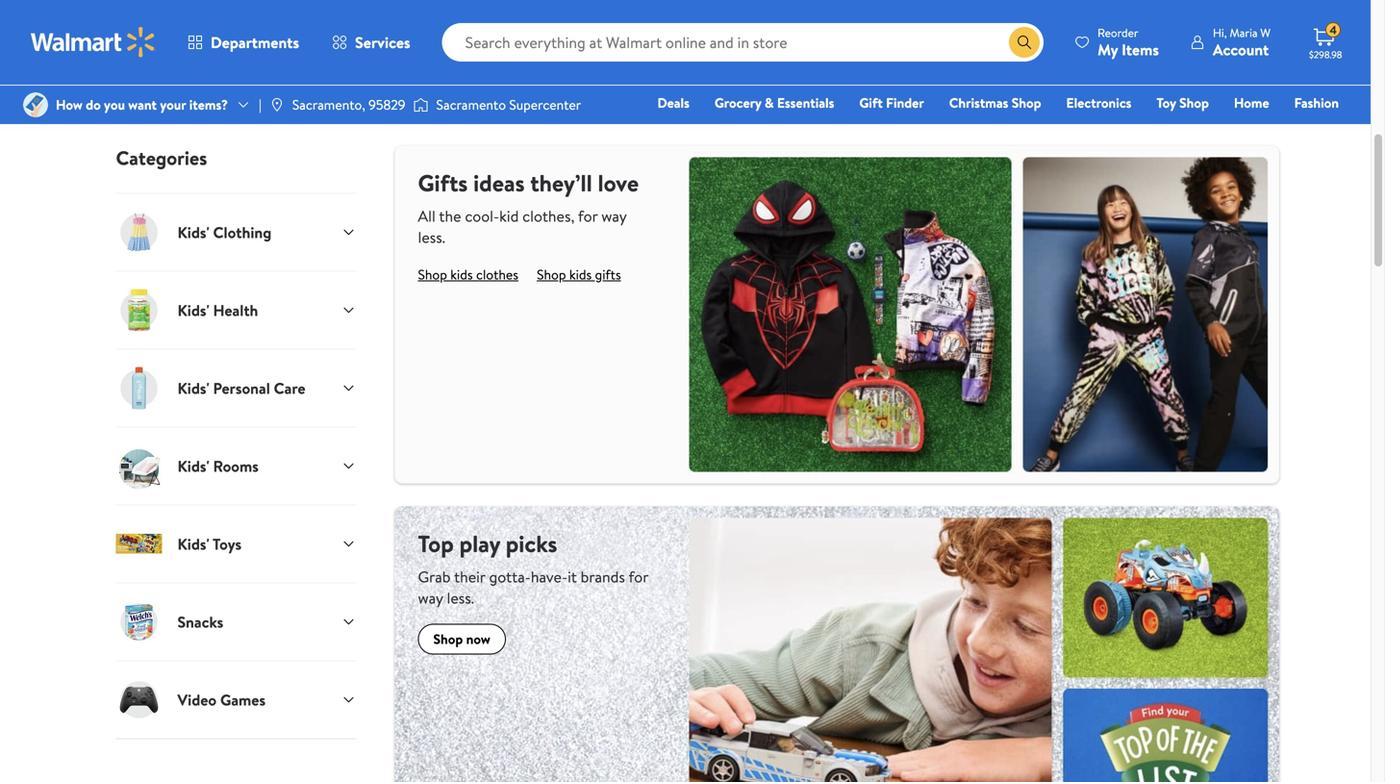 Task type: describe. For each thing, give the bounding box(es) containing it.
items?
[[189, 95, 228, 114]]

kids' clothing
[[177, 222, 272, 243]]

how
[[56, 95, 83, 114]]

home link
[[1225, 92, 1278, 113]]

kids for gifts
[[569, 265, 592, 284]]

kids' for kids' clothing
[[177, 222, 209, 243]]

gotta-
[[489, 566, 531, 587]]

kids' toys button
[[116, 505, 356, 583]]

debit
[[1224, 120, 1257, 139]]

grab
[[418, 566, 451, 587]]

have-
[[531, 566, 568, 587]]

services button
[[316, 19, 427, 65]]

christmas shop
[[949, 93, 1041, 112]]

shop now
[[433, 630, 490, 648]]

my
[[1098, 39, 1118, 60]]

electronics
[[1066, 93, 1132, 112]]

departments button
[[171, 19, 316, 65]]

home
[[1234, 93, 1269, 112]]

gift cards link
[[1023, 119, 1101, 140]]

sacramento
[[436, 95, 506, 114]]

finder
[[886, 93, 924, 112]]

clothes,
[[523, 205, 575, 227]]

sacramento, 95829
[[292, 95, 405, 114]]

snacks
[[177, 611, 223, 632]]

for for they'll
[[578, 205, 598, 227]]

kids' rooms button
[[116, 427, 356, 505]]

kids' personal care
[[177, 377, 305, 399]]

hi, maria w account
[[1213, 25, 1271, 60]]

do
[[86, 95, 101, 114]]

shop for shop now
[[433, 630, 463, 648]]

way for grab
[[418, 587, 443, 608]]

cool-
[[465, 205, 499, 227]]

registry
[[1118, 120, 1167, 139]]

kids' health
[[177, 300, 258, 321]]

gifts ideas they'll love all the cool-kid clothes, for way less.
[[418, 167, 639, 248]]

health
[[213, 300, 258, 321]]

shop right toy
[[1180, 93, 1209, 112]]

kids' for kids' rooms
[[177, 455, 209, 477]]

rooms
[[213, 455, 259, 477]]

toy shop link
[[1148, 92, 1218, 113]]

way for love
[[601, 205, 627, 227]]

one
[[1192, 120, 1221, 139]]

toys
[[213, 533, 242, 554]]

gift finder link
[[851, 92, 933, 113]]

how do you want your items?
[[56, 95, 228, 114]]

shop kids gifts link
[[537, 265, 621, 284]]

search icon image
[[1017, 35, 1032, 50]]

grocery & essentials
[[715, 93, 834, 112]]

clothes
[[476, 265, 518, 284]]

sacramento,
[[292, 95, 365, 114]]

95829
[[369, 95, 405, 114]]

kids' for kids' health
[[177, 300, 209, 321]]

services
[[355, 32, 410, 53]]

hi,
[[1213, 25, 1227, 41]]

grocery & essentials link
[[706, 92, 843, 113]]

brands
[[581, 566, 625, 587]]

shop now link
[[418, 624, 506, 654]]

cards
[[1059, 120, 1093, 139]]

kids' toys
[[177, 533, 242, 554]]

reorder
[[1098, 25, 1139, 41]]

account
[[1213, 39, 1269, 60]]

kids' rooms
[[177, 455, 259, 477]]

toy shop
[[1157, 93, 1209, 112]]

kids' health button
[[116, 271, 356, 349]]

kids for clothes
[[450, 265, 473, 284]]

kid
[[499, 205, 519, 227]]

you
[[104, 95, 125, 114]]

supercenter
[[509, 95, 581, 114]]



Task type: locate. For each thing, give the bounding box(es) containing it.
personal
[[213, 377, 270, 399]]

 image for how do you want your items?
[[23, 92, 48, 117]]

love
[[598, 167, 639, 199]]

for inside gifts ideas they'll love all the cool-kid clothes, for way less.
[[578, 205, 598, 227]]

gifts
[[595, 265, 621, 284]]

shop down the all
[[418, 265, 447, 284]]

4 kids' from the top
[[177, 455, 209, 477]]

1 vertical spatial way
[[418, 587, 443, 608]]

less. inside gifts ideas they'll love all the cool-kid clothes, for way less.
[[418, 227, 445, 248]]

less. up shop now
[[447, 587, 474, 608]]

grocery
[[715, 93, 762, 112]]

0 horizontal spatial  image
[[23, 92, 48, 117]]

top
[[418, 528, 454, 560]]

clothing
[[213, 222, 272, 243]]

it
[[568, 566, 577, 587]]

less. inside top play picks grab their gotta-have-it brands for way less.
[[447, 587, 474, 608]]

gift left cards
[[1032, 120, 1055, 139]]

2 kids' from the top
[[177, 300, 209, 321]]

 image
[[23, 92, 48, 117], [413, 95, 429, 114]]

your
[[160, 95, 186, 114]]

christmas shop link
[[941, 92, 1050, 113]]

gift finder
[[859, 93, 924, 112]]

snacks button
[[116, 583, 356, 660]]

fashion link
[[1286, 92, 1348, 113]]

ideas
[[473, 167, 525, 199]]

shop kids clothes link
[[418, 265, 518, 284]]

their
[[454, 566, 485, 587]]

they'll
[[530, 167, 592, 199]]

kids' for kids' personal care
[[177, 377, 209, 399]]

deals link
[[649, 92, 698, 113]]

way down love
[[601, 205, 627, 227]]

less. up shop kids clothes
[[418, 227, 445, 248]]

1 horizontal spatial  image
[[413, 95, 429, 114]]

all
[[418, 205, 436, 227]]

Search search field
[[442, 23, 1044, 62]]

gift
[[859, 93, 883, 112], [1032, 120, 1055, 139]]

kids' personal care button
[[116, 349, 356, 427]]

1 horizontal spatial gift
[[1032, 120, 1055, 139]]

1 horizontal spatial less.
[[447, 587, 474, 608]]

|
[[259, 95, 262, 114]]

way inside gifts ideas they'll love all the cool-kid clothes, for way less.
[[601, 205, 627, 227]]

kids' left personal
[[177, 377, 209, 399]]

 image right '95829'
[[413, 95, 429, 114]]

way
[[601, 205, 627, 227], [418, 587, 443, 608]]

walmart+ link
[[1273, 119, 1348, 140]]

walmart+
[[1282, 120, 1339, 139]]

5 kids' from the top
[[177, 533, 209, 554]]

0 horizontal spatial way
[[418, 587, 443, 608]]

deals
[[657, 93, 690, 112]]

walmart image
[[31, 27, 156, 58]]

care
[[274, 377, 305, 399]]

less. for top
[[447, 587, 474, 608]]

1 horizontal spatial kids
[[569, 265, 592, 284]]

shop for shop kids gifts
[[537, 265, 566, 284]]

kids' left rooms
[[177, 455, 209, 477]]

gift inside fashion gift cards
[[1032, 120, 1055, 139]]

w
[[1261, 25, 1271, 41]]

$298.98
[[1309, 48, 1342, 61]]

maria
[[1230, 25, 1258, 41]]

 image for sacramento supercenter
[[413, 95, 429, 114]]

2 kids from the left
[[569, 265, 592, 284]]

&
[[765, 93, 774, 112]]

for
[[578, 205, 598, 227], [629, 566, 648, 587]]

shop
[[1012, 93, 1041, 112], [1180, 93, 1209, 112], [418, 265, 447, 284], [537, 265, 566, 284], [433, 630, 463, 648]]

one debit link
[[1183, 119, 1265, 140]]

top play picks grab their gotta-have-it brands for way less.
[[418, 528, 648, 608]]

gift left the finder
[[859, 93, 883, 112]]

electronics link
[[1058, 92, 1140, 113]]

now
[[466, 630, 490, 648]]

reorder my items
[[1098, 25, 1159, 60]]

video
[[177, 689, 217, 710]]

items
[[1122, 39, 1159, 60]]

one debit
[[1192, 120, 1257, 139]]

 image
[[269, 97, 285, 113]]

fashion
[[1294, 93, 1339, 112]]

registry link
[[1109, 119, 1175, 140]]

gifts
[[418, 167, 468, 199]]

0 vertical spatial gift
[[859, 93, 883, 112]]

way inside top play picks grab their gotta-have-it brands for way less.
[[418, 587, 443, 608]]

1 vertical spatial gift
[[1032, 120, 1055, 139]]

 image left how
[[23, 92, 48, 117]]

categories
[[116, 144, 207, 171]]

0 horizontal spatial less.
[[418, 227, 445, 248]]

1 horizontal spatial for
[[629, 566, 648, 587]]

for for picks
[[629, 566, 648, 587]]

kids'
[[177, 222, 209, 243], [177, 300, 209, 321], [177, 377, 209, 399], [177, 455, 209, 477], [177, 533, 209, 554]]

for right brands
[[629, 566, 648, 587]]

kids
[[450, 265, 473, 284], [569, 265, 592, 284]]

kids' inside dropdown button
[[177, 300, 209, 321]]

kids' left health
[[177, 300, 209, 321]]

shop up gift cards link
[[1012, 93, 1041, 112]]

want
[[128, 95, 157, 114]]

0 vertical spatial way
[[601, 205, 627, 227]]

less. for gifts
[[418, 227, 445, 248]]

4
[[1330, 22, 1337, 38]]

less.
[[418, 227, 445, 248], [447, 587, 474, 608]]

toy
[[1157, 93, 1176, 112]]

1 horizontal spatial way
[[601, 205, 627, 227]]

kids' clothing button
[[116, 193, 356, 271]]

0 horizontal spatial kids
[[450, 265, 473, 284]]

kids' left clothing
[[177, 222, 209, 243]]

0 horizontal spatial for
[[578, 205, 598, 227]]

kids' left toys
[[177, 533, 209, 554]]

kids' for kids' toys
[[177, 533, 209, 554]]

1 kids from the left
[[450, 265, 473, 284]]

shop inside "link"
[[1012, 93, 1041, 112]]

essentials
[[777, 93, 834, 112]]

shop kids gifts
[[537, 265, 621, 284]]

play
[[459, 528, 500, 560]]

shop kids clothes
[[418, 265, 518, 284]]

departments
[[211, 32, 299, 53]]

for inside top play picks grab their gotta-have-it brands for way less.
[[629, 566, 648, 587]]

kids' inside 'dropdown button'
[[177, 377, 209, 399]]

way left their
[[418, 587, 443, 608]]

Walmart Site-Wide search field
[[442, 23, 1044, 62]]

0 vertical spatial less.
[[418, 227, 445, 248]]

christmas
[[949, 93, 1009, 112]]

shop left the now
[[433, 630, 463, 648]]

sacramento supercenter
[[436, 95, 581, 114]]

0 vertical spatial for
[[578, 205, 598, 227]]

3 kids' from the top
[[177, 377, 209, 399]]

0 horizontal spatial gift
[[859, 93, 883, 112]]

for right clothes, on the top of page
[[578, 205, 598, 227]]

video games button
[[116, 660, 356, 738]]

kids left gifts on the left of page
[[569, 265, 592, 284]]

1 vertical spatial less.
[[447, 587, 474, 608]]

shop for shop kids clothes
[[418, 265, 447, 284]]

video games
[[177, 689, 266, 710]]

the
[[439, 205, 461, 227]]

1 kids' from the top
[[177, 222, 209, 243]]

kids left clothes
[[450, 265, 473, 284]]

1 vertical spatial for
[[629, 566, 648, 587]]

games
[[220, 689, 266, 710]]

shop right clothes
[[537, 265, 566, 284]]

fashion gift cards
[[1032, 93, 1339, 139]]



Task type: vqa. For each thing, say whether or not it's contained in the screenshot.
left on
no



